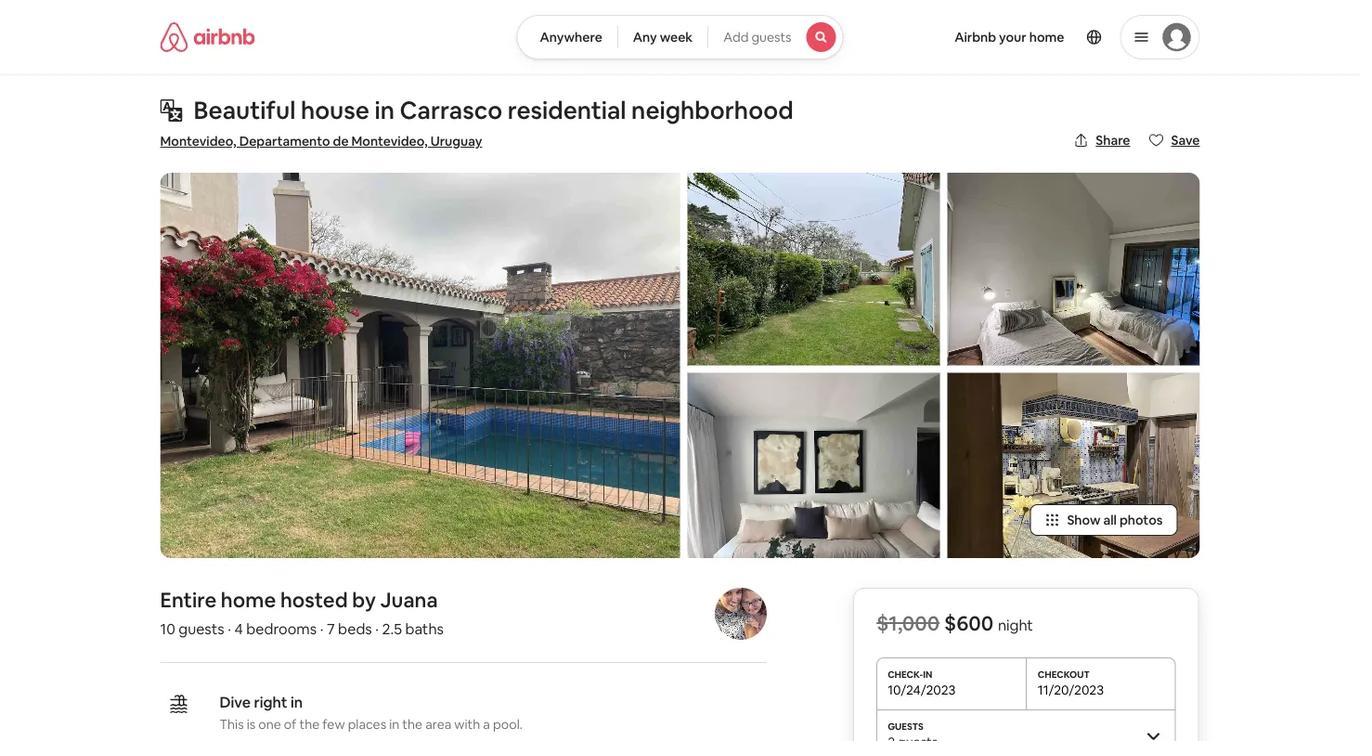 Task type: vqa. For each thing, say whether or not it's contained in the screenshot.
right Montevideo,
yes



Task type: describe. For each thing, give the bounding box(es) containing it.
10/24/2023
[[888, 681, 956, 698]]

uruguay
[[431, 133, 482, 150]]

$1,000
[[877, 609, 940, 636]]

is
[[247, 716, 256, 733]]

this
[[220, 716, 244, 733]]

montevideo, departamento de montevideo, uruguay button
[[160, 132, 482, 150]]

montevideo, departamento de montevideo, uruguay
[[160, 133, 482, 150]]

entire
[[160, 586, 217, 613]]

neighborhood
[[632, 95, 794, 126]]

dive right in this is one of the few places in the area with a pool.
[[220, 692, 523, 733]]

4
[[234, 619, 243, 638]]

guests inside 'button'
[[752, 29, 792, 46]]

airbnb your home
[[955, 29, 1065, 46]]

de
[[333, 133, 349, 150]]

area
[[425, 716, 452, 733]]

any
[[633, 29, 657, 46]]

7
[[327, 619, 335, 638]]

hosted
[[280, 586, 348, 613]]

baths
[[405, 619, 444, 638]]

photos
[[1120, 512, 1163, 528]]

automatically translated title: beautiful house in carrasco residential neighborhood image
[[160, 99, 182, 122]]

add
[[724, 29, 749, 46]]

one
[[258, 716, 281, 733]]

a
[[483, 716, 490, 733]]

your
[[999, 29, 1027, 46]]

beautiful house in carrasco residential neighborhood
[[194, 95, 794, 126]]

any week
[[633, 29, 693, 46]]

$600
[[945, 609, 994, 636]]

save button
[[1142, 124, 1208, 156]]

beautiful
[[194, 95, 296, 126]]

11/20/2023
[[1038, 681, 1104, 698]]

$1,000 $600 night
[[877, 609, 1034, 636]]

in for right
[[291, 692, 303, 711]]

beautiful house in carrasco residential neighborhood image 3 image
[[688, 373, 940, 558]]

home inside entire home hosted by juana 10 guests · 4 bedrooms · 7 beds · 2.5 baths
[[221, 586, 276, 613]]

any week button
[[617, 15, 709, 59]]

house
[[301, 95, 370, 126]]

with
[[454, 716, 480, 733]]

places
[[348, 716, 386, 733]]

none search field containing anywhere
[[517, 15, 844, 59]]

show all photos button
[[1030, 504, 1178, 536]]

bedrooms
[[246, 619, 317, 638]]

1 the from the left
[[299, 716, 320, 733]]

anywhere
[[540, 29, 603, 46]]

2 the from the left
[[402, 716, 423, 733]]

show all photos
[[1067, 512, 1163, 528]]



Task type: locate. For each thing, give the bounding box(es) containing it.
0 horizontal spatial the
[[299, 716, 320, 733]]

guests right add
[[752, 29, 792, 46]]

2.5
[[382, 619, 402, 638]]

add guests
[[724, 29, 792, 46]]

save
[[1172, 132, 1200, 149]]

0 vertical spatial guests
[[752, 29, 792, 46]]

guests
[[752, 29, 792, 46], [179, 619, 224, 638]]

1 horizontal spatial home
[[1030, 29, 1065, 46]]

anywhere button
[[517, 15, 618, 59]]

few
[[322, 716, 345, 733]]

0 horizontal spatial guests
[[179, 619, 224, 638]]

show
[[1067, 512, 1101, 528]]

2 horizontal spatial ·
[[375, 619, 379, 638]]

carrasco
[[400, 95, 503, 126]]

learn more about the host, juana. image
[[715, 588, 767, 640], [715, 588, 767, 640]]

10
[[160, 619, 175, 638]]

in for house
[[375, 95, 395, 126]]

guests inside entire home hosted by juana 10 guests · 4 bedrooms · 7 beds · 2.5 baths
[[179, 619, 224, 638]]

1 montevideo, from the left
[[160, 133, 236, 150]]

in right house
[[375, 95, 395, 126]]

profile element
[[866, 0, 1200, 74]]

3 · from the left
[[375, 619, 379, 638]]

the
[[299, 716, 320, 733], [402, 716, 423, 733]]

airbnb
[[955, 29, 997, 46]]

0 horizontal spatial home
[[221, 586, 276, 613]]

night
[[998, 615, 1034, 634]]

2 vertical spatial in
[[389, 716, 400, 733]]

by juana
[[352, 586, 438, 613]]

the left area
[[402, 716, 423, 733]]

home
[[1030, 29, 1065, 46], [221, 586, 276, 613]]

2 · from the left
[[320, 619, 324, 638]]

add guests button
[[708, 15, 844, 59]]

all
[[1104, 512, 1117, 528]]

· left 2.5
[[375, 619, 379, 638]]

0 horizontal spatial ·
[[228, 619, 231, 638]]

beautiful house in carrasco residential neighborhood image 2 image
[[688, 173, 940, 365]]

beautiful house in carrasco residential neighborhood image 4 image
[[948, 173, 1200, 365]]

1 horizontal spatial ·
[[320, 619, 324, 638]]

in
[[375, 95, 395, 126], [291, 692, 303, 711], [389, 716, 400, 733]]

entire home hosted by juana 10 guests · 4 bedrooms · 7 beds · 2.5 baths
[[160, 586, 444, 638]]

of
[[284, 716, 297, 733]]

1 · from the left
[[228, 619, 231, 638]]

residential
[[508, 95, 626, 126]]

1 horizontal spatial the
[[402, 716, 423, 733]]

beautiful house in carrasco residential neighborhood image 1 image
[[160, 173, 680, 558]]

guests down entire
[[179, 619, 224, 638]]

share
[[1096, 132, 1131, 149]]

0 vertical spatial home
[[1030, 29, 1065, 46]]

montevideo, right de
[[351, 133, 428, 150]]

beds
[[338, 619, 372, 638]]

home up 4
[[221, 586, 276, 613]]

in up of
[[291, 692, 303, 711]]

right
[[254, 692, 287, 711]]

1 vertical spatial guests
[[179, 619, 224, 638]]

· left 4
[[228, 619, 231, 638]]

dive
[[220, 692, 251, 711]]

airbnb your home link
[[944, 18, 1076, 57]]

beautiful house in carrasco residential neighborhood image 5 image
[[948, 373, 1200, 558]]

1 horizontal spatial montevideo,
[[351, 133, 428, 150]]

2 montevideo, from the left
[[351, 133, 428, 150]]

week
[[660, 29, 693, 46]]

montevideo,
[[160, 133, 236, 150], [351, 133, 428, 150]]

in right places
[[389, 716, 400, 733]]

1 vertical spatial home
[[221, 586, 276, 613]]

1 vertical spatial in
[[291, 692, 303, 711]]

home right your
[[1030, 29, 1065, 46]]

home inside profile element
[[1030, 29, 1065, 46]]

·
[[228, 619, 231, 638], [320, 619, 324, 638], [375, 619, 379, 638]]

the right of
[[299, 716, 320, 733]]

None search field
[[517, 15, 844, 59]]

departamento
[[239, 133, 330, 150]]

pool.
[[493, 716, 523, 733]]

0 horizontal spatial montevideo,
[[160, 133, 236, 150]]

montevideo, down automatically translated title: beautiful house in carrasco residential neighborhood icon
[[160, 133, 236, 150]]

share button
[[1066, 124, 1138, 156]]

1 horizontal spatial guests
[[752, 29, 792, 46]]

· left 7
[[320, 619, 324, 638]]

0 vertical spatial in
[[375, 95, 395, 126]]



